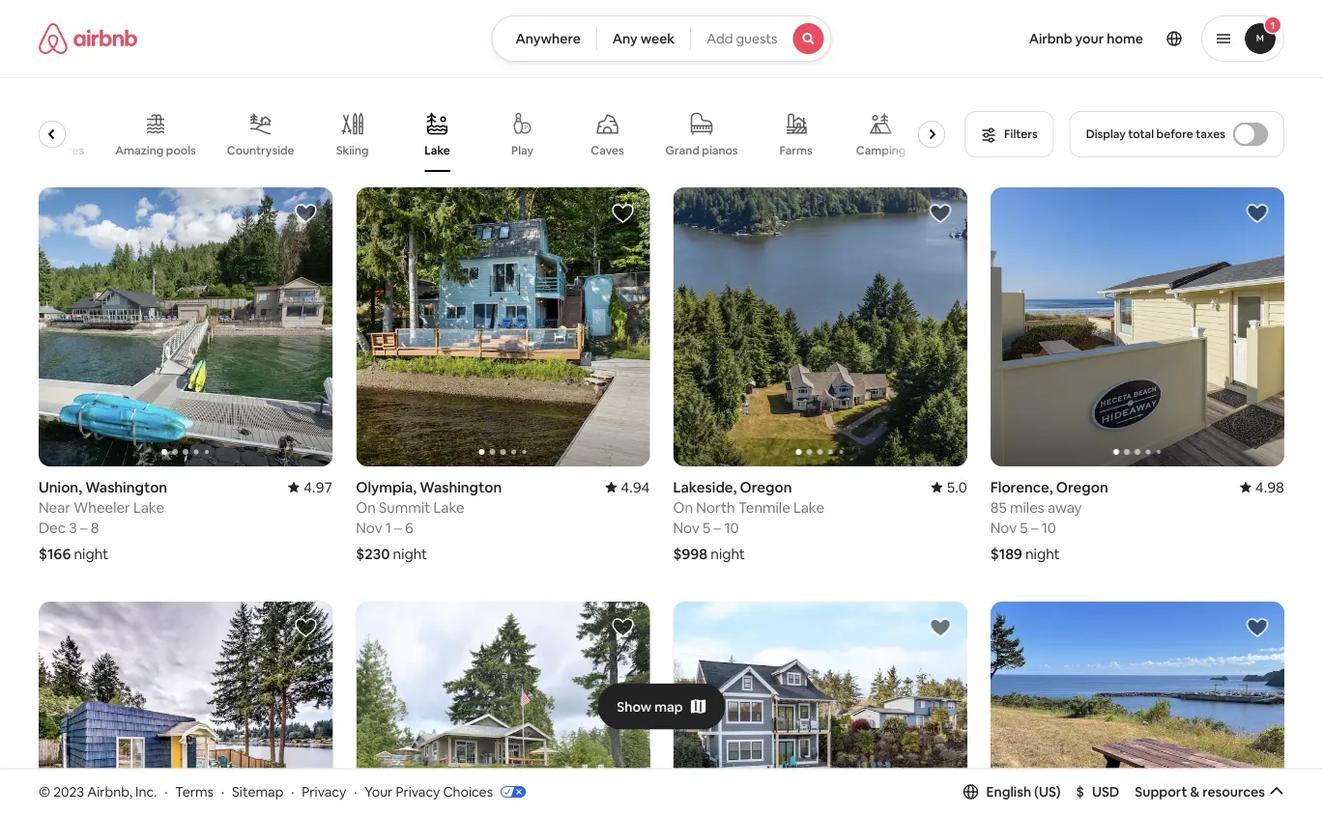Task type: locate. For each thing, give the bounding box(es) containing it.
1 horizontal spatial oregon
[[1056, 478, 1108, 497]]

5 down miles
[[1020, 519, 1028, 537]]

0 horizontal spatial 5
[[703, 519, 711, 537]]

5
[[703, 519, 711, 537], [1020, 519, 1028, 537]]

any week button
[[596, 15, 691, 62]]

– inside union, washington near wheeler lake dec 3 – 8 $166 night
[[80, 519, 87, 537]]

oregon up "tenmile"
[[740, 478, 792, 497]]

washington for wheeler
[[85, 478, 167, 497]]

filters
[[1004, 127, 1038, 142]]

lake right "wheeler"
[[133, 498, 164, 517]]

– inside the florence, oregon 85 miles away nov 5 – 10 $189 night
[[1031, 519, 1039, 537]]

display total before taxes button
[[1070, 111, 1285, 158]]

2 10 from the left
[[1042, 519, 1056, 537]]

terms link
[[175, 784, 214, 801]]

add guests button
[[690, 15, 832, 62]]

· right inc.
[[165, 784, 168, 801]]

1 horizontal spatial privacy
[[396, 784, 440, 801]]

1 night from the left
[[74, 545, 108, 564]]

wheeler
[[74, 498, 130, 517]]

nov up $230
[[356, 519, 382, 537]]

privacy left your on the left bottom of page
[[302, 784, 346, 801]]

1 on from the left
[[356, 498, 376, 517]]

night for nov 1 – 6
[[393, 545, 427, 564]]

&
[[1190, 784, 1200, 801]]

camping
[[857, 143, 907, 158]]

2 privacy from the left
[[396, 784, 440, 801]]

lakeside,
[[673, 478, 737, 497]]

2 washington from the left
[[420, 478, 502, 497]]

– for nov 1 – 6
[[395, 519, 402, 537]]

·
[[165, 784, 168, 801], [221, 784, 224, 801], [291, 784, 294, 801], [354, 784, 357, 801]]

washington inside olympia, washington on summit lake nov 1 – 6 $230 night
[[420, 478, 502, 497]]

oregon inside the florence, oregon 85 miles away nov 5 – 10 $189 night
[[1056, 478, 1108, 497]]

2 5 from the left
[[1020, 519, 1028, 537]]

2 – from the left
[[395, 519, 402, 537]]

home
[[1107, 30, 1144, 47]]

10
[[724, 519, 739, 537], [1042, 519, 1056, 537]]

any
[[613, 30, 638, 47]]

4.94
[[621, 478, 650, 497]]

group
[[0, 97, 953, 172], [39, 188, 333, 467], [356, 188, 650, 467], [673, 188, 967, 467], [991, 188, 1285, 467], [39, 602, 333, 816], [356, 602, 650, 816], [673, 602, 967, 816], [991, 602, 1285, 816]]

4 · from the left
[[354, 784, 357, 801]]

lake right summit
[[434, 498, 465, 517]]

– down miles
[[1031, 519, 1039, 537]]

2 on from the left
[[673, 498, 693, 517]]

– for dec 3 – 8
[[80, 519, 87, 537]]

miles
[[1010, 498, 1045, 517]]

olympia, washington on summit lake nov 1 – 6 $230 night
[[356, 478, 502, 564]]

1 horizontal spatial nov
[[673, 519, 700, 537]]

4.98 out of 5 average rating image
[[1240, 478, 1285, 497]]

1 vertical spatial 1
[[386, 519, 392, 537]]

total
[[1128, 127, 1154, 142]]

85
[[991, 498, 1007, 517]]

grand
[[666, 143, 700, 158]]

1 horizontal spatial washington
[[420, 478, 502, 497]]

lake right "tenmile"
[[794, 498, 825, 517]]

play
[[512, 143, 534, 158]]

your
[[365, 784, 393, 801]]

1 inside dropdown button
[[1271, 19, 1275, 31]]

night right $998
[[711, 545, 745, 564]]

$166
[[39, 545, 71, 564]]

add to wishlist: olympia, washington image
[[611, 202, 635, 225]]

0 horizontal spatial washington
[[85, 478, 167, 497]]

nov
[[356, 519, 382, 537], [673, 519, 700, 537], [991, 519, 1017, 537]]

$998
[[673, 545, 708, 564]]

farms
[[780, 143, 813, 158]]

english
[[987, 784, 1032, 801]]

2 night from the left
[[393, 545, 427, 564]]

3 – from the left
[[714, 519, 721, 537]]

week
[[641, 30, 675, 47]]

on down lakeside, on the bottom right of the page
[[673, 498, 693, 517]]

nov down "85"
[[991, 519, 1017, 537]]

on inside "lakeside, oregon on north tenmile lake nov 5 – 10 $998 night"
[[673, 498, 693, 517]]

1 5 from the left
[[703, 519, 711, 537]]

lake left play
[[425, 143, 451, 158]]

1 horizontal spatial 10
[[1042, 519, 1056, 537]]

night inside union, washington near wheeler lake dec 3 – 8 $166 night
[[74, 545, 108, 564]]

night inside "lakeside, oregon on north tenmile lake nov 5 – 10 $998 night"
[[711, 545, 745, 564]]

night right "$189"
[[1026, 545, 1060, 564]]

tenmile
[[738, 498, 790, 517]]

caves
[[591, 143, 625, 158]]

oregon up away in the right of the page
[[1056, 478, 1108, 497]]

add to wishlist: lakewood, washington image
[[294, 617, 317, 640]]

on for on summit lake
[[356, 498, 376, 517]]

1 horizontal spatial 5
[[1020, 519, 1028, 537]]

privacy right your on the left bottom of page
[[396, 784, 440, 801]]

nov inside "lakeside, oregon on north tenmile lake nov 5 – 10 $998 night"
[[673, 519, 700, 537]]

night
[[74, 545, 108, 564], [393, 545, 427, 564], [711, 545, 745, 564], [1026, 545, 1060, 564]]

1 nov from the left
[[356, 519, 382, 537]]

– right 3
[[80, 519, 87, 537]]

choices
[[443, 784, 493, 801]]

None search field
[[491, 15, 832, 62]]

2 nov from the left
[[673, 519, 700, 537]]

night down 8
[[74, 545, 108, 564]]

0 horizontal spatial 10
[[724, 519, 739, 537]]

5 inside "lakeside, oregon on north tenmile lake nov 5 – 10 $998 night"
[[703, 519, 711, 537]]

oregon inside "lakeside, oregon on north tenmile lake nov 5 – 10 $998 night"
[[740, 478, 792, 497]]

10 down the north
[[724, 519, 739, 537]]

2 horizontal spatial nov
[[991, 519, 1017, 537]]

privacy
[[302, 784, 346, 801], [396, 784, 440, 801]]

night down the "6"
[[393, 545, 427, 564]]

washington
[[85, 478, 167, 497], [420, 478, 502, 497]]

add to wishlist: florence, oregon image
[[1246, 202, 1269, 225]]

2 · from the left
[[221, 784, 224, 801]]

taxes
[[1196, 127, 1226, 142]]

0 horizontal spatial 1
[[386, 519, 392, 537]]

10 down away in the right of the page
[[1042, 519, 1056, 537]]

4 – from the left
[[1031, 519, 1039, 537]]

countryside
[[228, 143, 295, 158]]

nov up $998
[[673, 519, 700, 537]]

florence,
[[991, 478, 1053, 497]]

3 night from the left
[[711, 545, 745, 564]]

1 oregon from the left
[[740, 478, 792, 497]]

lake inside "lakeside, oregon on north tenmile lake nov 5 – 10 $998 night"
[[794, 498, 825, 517]]

lake
[[425, 143, 451, 158], [133, 498, 164, 517], [434, 498, 465, 517], [794, 498, 825, 517]]

washington up "wheeler"
[[85, 478, 167, 497]]

1
[[1271, 19, 1275, 31], [386, 519, 392, 537]]

– down the north
[[714, 519, 721, 537]]

4 night from the left
[[1026, 545, 1060, 564]]

4.94 out of 5 average rating image
[[605, 478, 650, 497]]

(us)
[[1034, 784, 1061, 801]]

on inside olympia, washington on summit lake nov 1 – 6 $230 night
[[356, 498, 376, 517]]

away
[[1048, 498, 1082, 517]]

· left privacy link
[[291, 784, 294, 801]]

display total before taxes
[[1086, 127, 1226, 142]]

4.97 out of 5 average rating image
[[288, 478, 333, 497]]

profile element
[[855, 0, 1285, 77]]

1 10 from the left
[[724, 519, 739, 537]]

none search field containing anywhere
[[491, 15, 832, 62]]

1 horizontal spatial 1
[[1271, 19, 1275, 31]]

1 washington from the left
[[85, 478, 167, 497]]

night inside olympia, washington on summit lake nov 1 – 6 $230 night
[[393, 545, 427, 564]]

3 nov from the left
[[991, 519, 1017, 537]]

3 · from the left
[[291, 784, 294, 801]]

on down olympia,
[[356, 498, 376, 517]]

1 horizontal spatial on
[[673, 498, 693, 517]]

summit
[[379, 498, 430, 517]]

nov inside olympia, washington on summit lake nov 1 – 6 $230 night
[[356, 519, 382, 537]]

10 inside the florence, oregon 85 miles away nov 5 – 10 $189 night
[[1042, 519, 1056, 537]]

oregon
[[740, 478, 792, 497], [1056, 478, 1108, 497]]

group containing creative spaces
[[0, 97, 953, 172]]

night inside the florence, oregon 85 miles away nov 5 – 10 $189 night
[[1026, 545, 1060, 564]]

privacy inside "link"
[[396, 784, 440, 801]]

· right terms
[[221, 784, 224, 801]]

0 vertical spatial 1
[[1271, 19, 1275, 31]]

– left the "6"
[[395, 519, 402, 537]]

0 horizontal spatial privacy
[[302, 784, 346, 801]]

night for dec 3 – 8
[[74, 545, 108, 564]]

nov for on
[[356, 519, 382, 537]]

5 down the north
[[703, 519, 711, 537]]

– inside olympia, washington on summit lake nov 1 – 6 $230 night
[[395, 519, 402, 537]]

creative
[[0, 143, 44, 158]]

0 horizontal spatial on
[[356, 498, 376, 517]]

1 – from the left
[[80, 519, 87, 537]]

0 horizontal spatial oregon
[[740, 478, 792, 497]]

1 button
[[1202, 15, 1285, 62]]

your
[[1075, 30, 1104, 47]]

nov inside the florence, oregon 85 miles away nov 5 – 10 $189 night
[[991, 519, 1017, 537]]

2 oregon from the left
[[1056, 478, 1108, 497]]

support
[[1135, 784, 1187, 801]]

1 privacy from the left
[[302, 784, 346, 801]]

add to wishlist: lincoln city, oregon image
[[929, 617, 952, 640]]

washington inside union, washington near wheeler lake dec 3 – 8 $166 night
[[85, 478, 167, 497]]

privacy link
[[302, 784, 346, 801]]

0 horizontal spatial nov
[[356, 519, 382, 537]]

· left your on the left bottom of page
[[354, 784, 357, 801]]

usd
[[1092, 784, 1120, 801]]

anywhere
[[516, 30, 581, 47]]

english (us)
[[987, 784, 1061, 801]]

night for nov 5 – 10
[[1026, 545, 1060, 564]]

–
[[80, 519, 87, 537], [395, 519, 402, 537], [714, 519, 721, 537], [1031, 519, 1039, 537]]

6
[[405, 519, 414, 537]]

washington up summit
[[420, 478, 502, 497]]



Task type: vqa. For each thing, say whether or not it's contained in the screenshot.
'AIRBNB' inside Airbnb Support Help from Airbnb's Community Support Team.
no



Task type: describe. For each thing, give the bounding box(es) containing it.
airbnb
[[1029, 30, 1073, 47]]

nov for 85
[[991, 519, 1017, 537]]

washington for summit
[[420, 478, 502, 497]]

your privacy choices link
[[365, 784, 526, 802]]

add to wishlist: union, washington image
[[294, 202, 317, 225]]

show map
[[617, 698, 683, 716]]

spaces
[[47, 143, 85, 158]]

5.0 out of 5 average rating image
[[931, 478, 967, 497]]

amazing
[[116, 143, 164, 158]]

10 inside "lakeside, oregon on north tenmile lake nov 5 – 10 $998 night"
[[724, 519, 739, 537]]

8
[[91, 519, 99, 537]]

add
[[707, 30, 733, 47]]

lake inside union, washington near wheeler lake dec 3 – 8 $166 night
[[133, 498, 164, 517]]

inc.
[[135, 784, 157, 801]]

pianos
[[703, 143, 739, 158]]

english (us) button
[[963, 784, 1061, 801]]

sitemap
[[232, 784, 284, 801]]

any week
[[613, 30, 675, 47]]

amazing pools
[[116, 143, 197, 158]]

airbnb your home
[[1029, 30, 1144, 47]]

5 inside the florence, oregon 85 miles away nov 5 – 10 $189 night
[[1020, 519, 1028, 537]]

show map button
[[598, 684, 726, 730]]

5.0
[[947, 478, 967, 497]]

terms
[[175, 784, 214, 801]]

near
[[39, 498, 70, 517]]

– for nov 5 – 10
[[1031, 519, 1039, 537]]

1 inside olympia, washington on summit lake nov 1 – 6 $230 night
[[386, 519, 392, 537]]

4.97
[[304, 478, 333, 497]]

guests
[[736, 30, 778, 47]]

union, washington near wheeler lake dec 3 – 8 $166 night
[[39, 478, 167, 564]]

oregon for away
[[1056, 478, 1108, 497]]

union,
[[39, 478, 82, 497]]

$
[[1076, 784, 1084, 801]]

terms · sitemap · privacy
[[175, 784, 346, 801]]

airbnb your home link
[[1018, 18, 1155, 59]]

north
[[696, 498, 735, 517]]

oregon for tenmile
[[740, 478, 792, 497]]

sitemap link
[[232, 784, 284, 801]]

$ usd
[[1076, 784, 1120, 801]]

add to wishlist: lakeside, oregon image
[[929, 202, 952, 225]]

creative spaces
[[0, 143, 85, 158]]

airbnb,
[[87, 784, 132, 801]]

$189
[[991, 545, 1023, 564]]

4.98
[[1255, 478, 1285, 497]]

lakeside, oregon on north tenmile lake nov 5 – 10 $998 night
[[673, 478, 825, 564]]

©
[[39, 784, 50, 801]]

lake inside olympia, washington on summit lake nov 1 – 6 $230 night
[[434, 498, 465, 517]]

filters button
[[965, 111, 1054, 158]]

add to wishlist: shelton, washington image
[[611, 617, 635, 640]]

before
[[1157, 127, 1193, 142]]

grand pianos
[[666, 143, 739, 158]]

anywhere button
[[491, 15, 597, 62]]

map
[[655, 698, 683, 716]]

display
[[1086, 127, 1126, 142]]

add guests
[[707, 30, 778, 47]]

skiing
[[337, 143, 369, 158]]

$230
[[356, 545, 390, 564]]

florence, oregon 85 miles away nov 5 – 10 $189 night
[[991, 478, 1108, 564]]

pools
[[167, 143, 197, 158]]

1 · from the left
[[165, 784, 168, 801]]

show
[[617, 698, 652, 716]]

2023
[[53, 784, 84, 801]]

your privacy choices
[[365, 784, 493, 801]]

3
[[69, 519, 77, 537]]

support & resources button
[[1135, 784, 1285, 801]]

© 2023 airbnb, inc. ·
[[39, 784, 168, 801]]

on for on north tenmile lake
[[673, 498, 693, 517]]

– inside "lakeside, oregon on north tenmile lake nov 5 – 10 $998 night"
[[714, 519, 721, 537]]

resources
[[1203, 784, 1265, 801]]

olympia,
[[356, 478, 417, 497]]

add to wishlist: port orford, oregon image
[[1246, 617, 1269, 640]]

dec
[[39, 519, 66, 537]]

support & resources
[[1135, 784, 1265, 801]]



